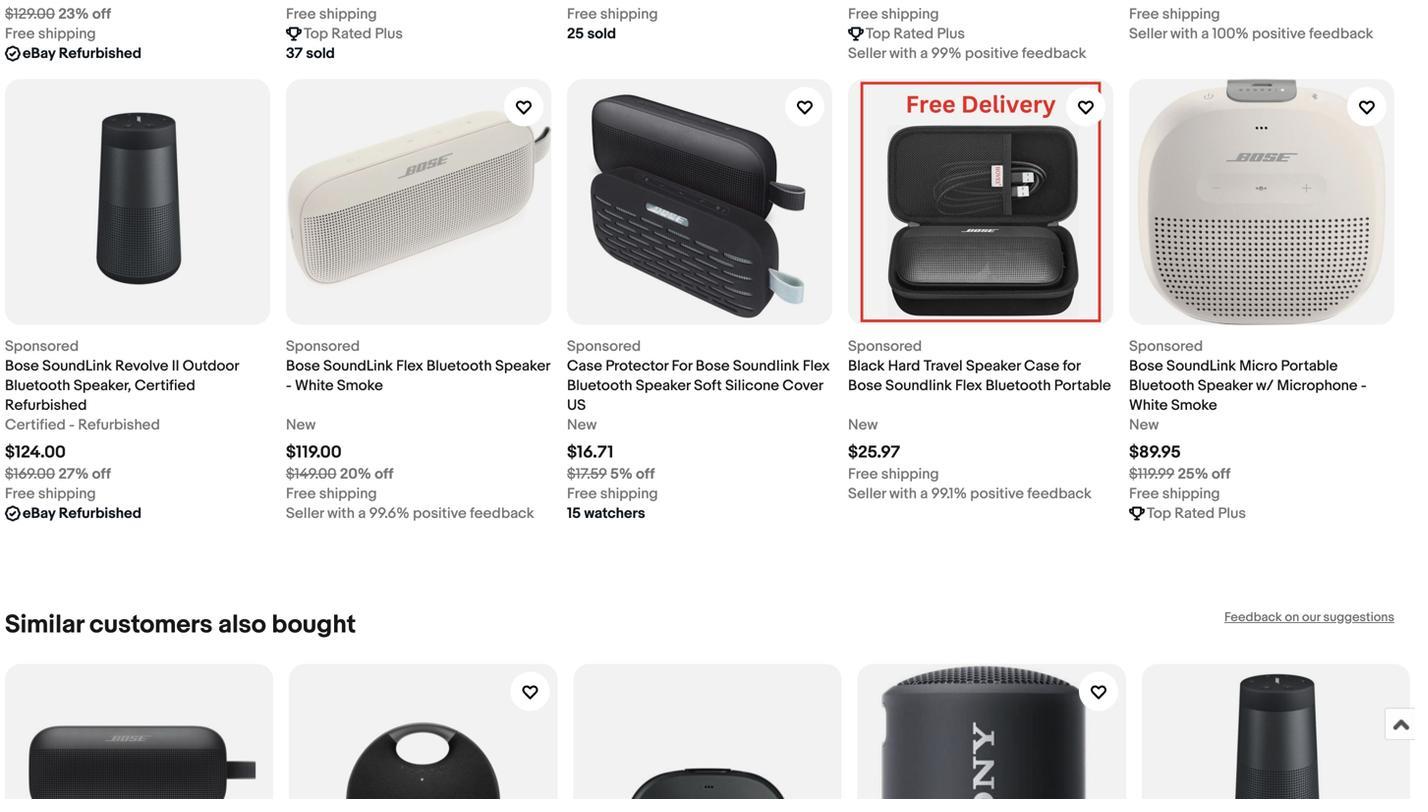 Task type: locate. For each thing, give the bounding box(es) containing it.
off inside "$129.00 23% off free shipping"
[[92, 5, 111, 23]]

list containing $124.00
[[5, 0, 1411, 555]]

0 horizontal spatial soundlink
[[733, 357, 800, 375]]

free
[[286, 5, 316, 23], [567, 5, 597, 23], [849, 5, 878, 23], [1130, 5, 1160, 23], [5, 25, 35, 43], [849, 466, 878, 483], [5, 485, 35, 503], [286, 485, 316, 503], [567, 485, 597, 503], [1130, 485, 1160, 503]]

a left 99%
[[921, 45, 928, 62]]

free inside the new $119.00 $149.00 20% off free shipping seller with a 99.6% positive feedback
[[286, 485, 316, 503]]

2 horizontal spatial new text field
[[1130, 415, 1160, 435]]

1 horizontal spatial smoke
[[1172, 397, 1218, 414]]

previous price $119.99 25% off text field
[[1130, 465, 1231, 484]]

Seller with a 99.6% positive feedback text field
[[286, 504, 535, 524]]

portable up microphone
[[1282, 357, 1339, 375]]

- up 27%
[[69, 416, 75, 434]]

ebay inside ebay refurbished text field
[[23, 45, 55, 62]]

1 horizontal spatial -
[[286, 377, 292, 395]]

1 horizontal spatial case
[[1025, 357, 1060, 375]]

1 ebay refurbished from the top
[[23, 45, 142, 62]]

3 sponsored from the left
[[567, 338, 641, 355]]

0 horizontal spatial new text field
[[286, 415, 316, 435]]

top rated plus
[[304, 25, 403, 43], [866, 25, 965, 43], [1147, 505, 1247, 523]]

100%
[[1213, 25, 1249, 43]]

new
[[286, 416, 316, 434], [567, 416, 597, 434], [849, 416, 878, 434], [1130, 416, 1160, 434]]

a left 99.6%
[[358, 505, 366, 523]]

seller
[[1130, 25, 1168, 43], [849, 45, 887, 62], [849, 485, 887, 503], [286, 505, 324, 523]]

2 ebay refurbished from the top
[[23, 505, 142, 523]]

top rated plus for with
[[866, 25, 965, 43]]

$119.00
[[286, 443, 342, 463]]

1 vertical spatial smoke
[[1172, 397, 1218, 414]]

group
[[5, 664, 1411, 799]]

plus
[[375, 25, 403, 43], [938, 25, 965, 43], [1219, 505, 1247, 523]]

seller down $25.97 text field
[[849, 485, 887, 503]]

1 horizontal spatial portable
[[1282, 357, 1339, 375]]

rated up 99%
[[894, 25, 934, 43]]

shipping up 99%
[[882, 5, 940, 23]]

0 horizontal spatial rated
[[332, 25, 372, 43]]

soundlink down hard
[[886, 377, 952, 395]]

1 horizontal spatial plus
[[938, 25, 965, 43]]

watchers
[[584, 505, 646, 523]]

soundlink left the micro
[[1167, 357, 1237, 375]]

bose inside sponsored case protector for bose soundlink flex bluetooth speaker soft silicone cover us new $16.71 $17.59 5% off free shipping 15 watchers
[[696, 357, 730, 375]]

case
[[567, 357, 603, 375], [1025, 357, 1060, 375]]

free shipping text field down 25%
[[1130, 484, 1221, 504]]

portable down for
[[1055, 377, 1112, 395]]

2 horizontal spatial -
[[1362, 377, 1367, 395]]

top rated plus up 99%
[[866, 25, 965, 43]]

2 horizontal spatial plus
[[1219, 505, 1247, 523]]

ebay down $169.00
[[23, 505, 55, 523]]

similar
[[5, 610, 84, 641]]

new down us
[[567, 416, 597, 434]]

1 case from the left
[[567, 357, 603, 375]]

1 vertical spatial white
[[1130, 397, 1168, 414]]

feedback
[[1310, 25, 1374, 43], [1022, 45, 1087, 62], [1028, 485, 1092, 503], [470, 505, 535, 523]]

portable
[[1282, 357, 1339, 375], [1055, 377, 1112, 395]]

free shipping
[[286, 5, 377, 23], [849, 5, 940, 23]]

0 vertical spatial ebay refurbished
[[23, 45, 142, 62]]

speaker
[[495, 357, 550, 375], [967, 357, 1021, 375], [636, 377, 691, 395], [1198, 377, 1253, 395]]

0 horizontal spatial plus
[[375, 25, 403, 43]]

soft
[[694, 377, 722, 395]]

bose down black
[[849, 377, 883, 395]]

shipping up 100%
[[1163, 5, 1221, 23]]

free inside text box
[[849, 5, 878, 23]]

-
[[286, 377, 292, 395], [1362, 377, 1367, 395], [69, 416, 75, 434]]

2 sponsored text field from the left
[[567, 337, 641, 356]]

for
[[1063, 357, 1081, 375]]

speaker,
[[74, 377, 131, 395]]

new inside sponsored case protector for bose soundlink flex bluetooth speaker soft silicone cover us new $16.71 $17.59 5% off free shipping 15 watchers
[[567, 416, 597, 434]]

1 horizontal spatial soundlink
[[324, 357, 393, 375]]

new up the "$25.97"
[[849, 416, 878, 434]]

bose inside "sponsored bose soundlink micro portable bluetooth speaker w/ microphone - white smoke new $89.95 $119.99 25% off free shipping"
[[1130, 357, 1164, 375]]

silicone
[[726, 377, 780, 395]]

0 horizontal spatial soundlink
[[42, 357, 112, 375]]

soundlink down sponsored text field
[[324, 357, 393, 375]]

previous price $129.00 23% off text field
[[5, 4, 111, 24]]

bluetooth inside the sponsored bose soundlink flex bluetooth speaker - white smoke
[[427, 357, 492, 375]]

white down sponsored text field
[[295, 377, 334, 395]]

plus for sold
[[375, 25, 403, 43]]

seller down '$149.00'
[[286, 505, 324, 523]]

top for with
[[866, 25, 891, 43]]

Certified - Refurbished text field
[[5, 415, 160, 435]]

free shipping seller with a 100% positive feedback
[[1130, 5, 1374, 43]]

ebay down "$129.00 23% off free shipping"
[[23, 45, 55, 62]]

1 sponsored from the left
[[5, 338, 79, 355]]

- right microphone
[[1362, 377, 1367, 395]]

rated for with
[[894, 25, 934, 43]]

3 new text field from the left
[[1130, 415, 1160, 435]]

smoke
[[337, 377, 383, 395], [1172, 397, 1218, 414]]

certified
[[135, 377, 195, 395], [5, 416, 66, 434]]

0 horizontal spatial white
[[295, 377, 334, 395]]

Sponsored text field
[[286, 337, 360, 356]]

feedback inside the seller with a 99% positive feedback text box
[[1022, 45, 1087, 62]]

top rated plus text field up 99%
[[866, 24, 965, 44]]

bose
[[5, 357, 39, 375], [286, 357, 320, 375], [696, 357, 730, 375], [1130, 357, 1164, 375], [849, 377, 883, 395]]

soundlink inside "sponsored bose soundlink micro portable bluetooth speaker w/ microphone - white smoke new $89.95 $119.99 25% off free shipping"
[[1167, 357, 1237, 375]]

bose inside sponsored black hard travel speaker case for bose soundlink flex bluetooth portable
[[849, 377, 883, 395]]

free shipping text field down $169.00
[[5, 484, 96, 504]]

portable inside "sponsored bose soundlink micro portable bluetooth speaker w/ microphone - white smoke new $89.95 $119.99 25% off free shipping"
[[1282, 357, 1339, 375]]

new text field up $89.95 text box
[[1130, 415, 1160, 435]]

0 horizontal spatial top
[[304, 25, 328, 43]]

1 vertical spatial ebay
[[23, 505, 55, 523]]

top rated plus up 37 sold text field
[[304, 25, 403, 43]]

2 new text field from the left
[[849, 415, 878, 435]]

bluetooth
[[427, 357, 492, 375], [5, 377, 70, 395], [567, 377, 633, 395], [986, 377, 1052, 395], [1130, 377, 1195, 395]]

off right 23%
[[92, 5, 111, 23]]

shipping down $25.97 text field
[[882, 466, 940, 483]]

off inside the new $119.00 $149.00 20% off free shipping seller with a 99.6% positive feedback
[[375, 466, 394, 483]]

seller left 100%
[[1130, 25, 1168, 43]]

smoke down sponsored text field
[[337, 377, 383, 395]]

1 horizontal spatial free shipping
[[849, 5, 940, 23]]

0 vertical spatial portable
[[1282, 357, 1339, 375]]

Free shipping text field
[[567, 4, 658, 24], [849, 4, 940, 24], [5, 24, 96, 44], [5, 484, 96, 504], [1130, 484, 1221, 504]]

0 vertical spatial ebay
[[23, 45, 55, 62]]

ebay refurbished
[[23, 45, 142, 62], [23, 505, 142, 523]]

15
[[567, 505, 581, 523]]

refurbished down 23%
[[59, 45, 142, 62]]

2 free shipping from the left
[[849, 5, 940, 23]]

free shipping 25 sold
[[567, 5, 658, 43]]

new text field for $89.95
[[1130, 415, 1160, 435]]

$149.00
[[286, 466, 337, 483]]

seller inside new $25.97 free shipping seller with a 99.1% positive feedback
[[849, 485, 887, 503]]

previous price $17.59 5% off text field
[[567, 465, 655, 484]]

$119.00 text field
[[286, 443, 342, 463]]

bose up certified - refurbished text box
[[5, 357, 39, 375]]

1 vertical spatial portable
[[1055, 377, 1112, 395]]

1 vertical spatial soundlink
[[886, 377, 952, 395]]

free shipping up 37 sold text field
[[286, 5, 377, 23]]

positive right 99.1%
[[971, 485, 1025, 503]]

sold
[[588, 25, 617, 43], [306, 45, 335, 62]]

1 horizontal spatial new text field
[[849, 415, 878, 435]]

a inside the new $119.00 $149.00 20% off free shipping seller with a 99.6% positive feedback
[[358, 505, 366, 523]]

0 horizontal spatial top rated plus
[[304, 25, 403, 43]]

$89.95 text field
[[1130, 443, 1182, 463]]

1 horizontal spatial top rated plus text field
[[866, 24, 965, 44]]

$119.99
[[1130, 466, 1175, 483]]

positive
[[1253, 25, 1307, 43], [965, 45, 1019, 62], [971, 485, 1025, 503], [413, 505, 467, 523]]

soundlink
[[42, 357, 112, 375], [324, 357, 393, 375], [1167, 357, 1237, 375]]

1 horizontal spatial sold
[[588, 25, 617, 43]]

list
[[5, 0, 1411, 555]]

a
[[1202, 25, 1210, 43], [921, 45, 928, 62], [921, 485, 928, 503], [358, 505, 366, 523]]

2 horizontal spatial top
[[1147, 505, 1172, 523]]

3 sponsored text field from the left
[[849, 337, 922, 356]]

37 sold
[[286, 45, 335, 62]]

positive right 99.6%
[[413, 505, 467, 523]]

top up 37 sold text field
[[304, 25, 328, 43]]

shipping inside free shipping seller with a 100% positive feedback
[[1163, 5, 1221, 23]]

4 new from the left
[[1130, 416, 1160, 434]]

0 horizontal spatial certified
[[5, 416, 66, 434]]

bose down sponsored text field
[[286, 357, 320, 375]]

travel
[[924, 357, 963, 375]]

bose inside sponsored bose soundlink revolve ii outdoor bluetooth speaker, certified refurbished certified - refurbished $124.00 $169.00 27% off free shipping
[[5, 357, 39, 375]]

shipping down 23%
[[38, 25, 96, 43]]

with left 100%
[[1171, 25, 1199, 43]]

top down $119.99
[[1147, 505, 1172, 523]]

1 ebay from the top
[[23, 45, 55, 62]]

off right the 5%
[[636, 466, 655, 483]]

sold inside 37 sold text field
[[306, 45, 335, 62]]

ebay for ebay refurbished text field
[[23, 45, 55, 62]]

a left 100%
[[1202, 25, 1210, 43]]

sponsored inside sponsored bose soundlink revolve ii outdoor bluetooth speaker, certified refurbished certified - refurbished $124.00 $169.00 27% off free shipping
[[5, 338, 79, 355]]

flex
[[396, 357, 423, 375], [803, 357, 830, 375], [956, 377, 983, 395]]

0 vertical spatial soundlink
[[733, 357, 800, 375]]

sponsored for $89.95
[[1130, 338, 1204, 355]]

3 soundlink from the left
[[1167, 357, 1237, 375]]

ebay
[[23, 45, 55, 62], [23, 505, 55, 523]]

2 case from the left
[[1025, 357, 1060, 375]]

free shipping text field up 37 sold text field
[[286, 4, 377, 24]]

new $25.97 free shipping seller with a 99.1% positive feedback
[[849, 416, 1092, 503]]

new text field up the "$25.97"
[[849, 415, 878, 435]]

top rated plus text field for sold
[[304, 24, 403, 44]]

0 horizontal spatial smoke
[[337, 377, 383, 395]]

1 new from the left
[[286, 416, 316, 434]]

soundlink up speaker,
[[42, 357, 112, 375]]

previous price $149.00 20% off text field
[[286, 465, 394, 484]]

free shipping up 99%
[[849, 5, 940, 23]]

sponsored black hard travel speaker case for bose soundlink flex bluetooth portable
[[849, 338, 1112, 395]]

shipping inside sponsored bose soundlink revolve ii outdoor bluetooth speaker, certified refurbished certified - refurbished $124.00 $169.00 27% off free shipping
[[38, 485, 96, 503]]

0 horizontal spatial -
[[69, 416, 75, 434]]

top rated plus down 25%
[[1147, 505, 1247, 523]]

sold right 25
[[588, 25, 617, 43]]

shipping down 27%
[[38, 485, 96, 503]]

ebay inside ebay refurbished text box
[[23, 505, 55, 523]]

free inside "sponsored bose soundlink micro portable bluetooth speaker w/ microphone - white smoke new $89.95 $119.99 25% off free shipping"
[[1130, 485, 1160, 503]]

for
[[672, 357, 693, 375]]

2 sponsored from the left
[[286, 338, 360, 355]]

positive right 100%
[[1253, 25, 1307, 43]]

sold inside "free shipping 25 sold"
[[588, 25, 617, 43]]

shipping up 25 sold text box
[[601, 5, 658, 23]]

0 horizontal spatial flex
[[396, 357, 423, 375]]

new up $89.95 text box
[[1130, 416, 1160, 434]]

0 vertical spatial white
[[295, 377, 334, 395]]

with inside free shipping seller with a 100% positive feedback
[[1171, 25, 1199, 43]]

1 horizontal spatial soundlink
[[886, 377, 952, 395]]

sponsored inside sponsored black hard travel speaker case for bose soundlink flex bluetooth portable
[[849, 338, 922, 355]]

2 horizontal spatial soundlink
[[1167, 357, 1237, 375]]

bluetooth inside sponsored case protector for bose soundlink flex bluetooth speaker soft silicone cover us new $16.71 $17.59 5% off free shipping 15 watchers
[[567, 377, 633, 395]]

1 horizontal spatial white
[[1130, 397, 1168, 414]]

refurbished
[[59, 45, 142, 62], [5, 397, 87, 414], [78, 416, 160, 434], [59, 505, 142, 523]]

new up $119.00
[[286, 416, 316, 434]]

sponsored inside sponsored case protector for bose soundlink flex bluetooth speaker soft silicone cover us new $16.71 $17.59 5% off free shipping 15 watchers
[[567, 338, 641, 355]]

2 ebay from the top
[[23, 505, 55, 523]]

case inside sponsored black hard travel speaker case for bose soundlink flex bluetooth portable
[[1025, 357, 1060, 375]]

0 vertical spatial sold
[[588, 25, 617, 43]]

1 horizontal spatial flex
[[803, 357, 830, 375]]

0 horizontal spatial free shipping
[[286, 5, 377, 23]]

0 horizontal spatial portable
[[1055, 377, 1112, 395]]

- inside sponsored bose soundlink revolve ii outdoor bluetooth speaker, certified refurbished certified - refurbished $124.00 $169.00 27% off free shipping
[[69, 416, 75, 434]]

seller left 99%
[[849, 45, 887, 62]]

sponsored for $16.71
[[567, 338, 641, 355]]

shipping inside sponsored case protector for bose soundlink flex bluetooth speaker soft silicone cover us new $16.71 $17.59 5% off free shipping 15 watchers
[[601, 485, 658, 503]]

ebay for ebay refurbished text box
[[23, 505, 55, 523]]

1 free shipping from the left
[[286, 5, 377, 23]]

top up seller with a 99% positive feedback
[[866, 25, 891, 43]]

0 vertical spatial smoke
[[337, 377, 383, 395]]

shipping inside "free shipping 25 sold"
[[601, 5, 658, 23]]

$16.71 text field
[[567, 443, 614, 463]]

case left for
[[1025, 357, 1060, 375]]

2 soundlink from the left
[[324, 357, 393, 375]]

off
[[92, 5, 111, 23], [92, 466, 111, 483], [375, 466, 394, 483], [636, 466, 655, 483], [1212, 466, 1231, 483]]

with left 99%
[[890, 45, 917, 62]]

with left 99.1%
[[890, 485, 917, 503]]

revolve
[[115, 357, 168, 375]]

1 sponsored text field from the left
[[5, 337, 79, 356]]

Top Rated Plus text field
[[304, 24, 403, 44], [866, 24, 965, 44], [1147, 504, 1247, 524]]

soundlink
[[733, 357, 800, 375], [886, 377, 952, 395]]

soundlink up silicone at the right
[[733, 357, 800, 375]]

a inside free shipping seller with a 100% positive feedback
[[1202, 25, 1210, 43]]

- inside "sponsored bose soundlink micro portable bluetooth speaker w/ microphone - white smoke new $89.95 $119.99 25% off free shipping"
[[1362, 377, 1367, 395]]

shipping down 20%
[[319, 485, 377, 503]]

bose inside the sponsored bose soundlink flex bluetooth speaker - white smoke
[[286, 357, 320, 375]]

4 sponsored text field from the left
[[1130, 337, 1204, 356]]

Free shipping text field
[[286, 4, 377, 24], [1130, 4, 1221, 24], [849, 465, 940, 484], [286, 484, 377, 504], [567, 484, 658, 504]]

with down previous price $149.00 20% off text field
[[327, 505, 355, 523]]

shipping inside text box
[[882, 5, 940, 23]]

top rated plus text field down 25%
[[1147, 504, 1247, 524]]

1 horizontal spatial top rated plus
[[866, 25, 965, 43]]

bluetooth inside sponsored bose soundlink revolve ii outdoor bluetooth speaker, certified refurbished certified - refurbished $124.00 $169.00 27% off free shipping
[[5, 377, 70, 395]]

1 soundlink from the left
[[42, 357, 112, 375]]

feedback inside free shipping seller with a 100% positive feedback
[[1310, 25, 1374, 43]]

refurbished down speaker,
[[78, 416, 160, 434]]

- down sponsored text field
[[286, 377, 292, 395]]

rated down 25%
[[1175, 505, 1215, 523]]

sponsored case protector for bose soundlink flex bluetooth speaker soft silicone cover us new $16.71 $17.59 5% off free shipping 15 watchers
[[567, 338, 830, 523]]

free inside "free shipping 25 sold"
[[567, 5, 597, 23]]

shipping
[[319, 5, 377, 23], [601, 5, 658, 23], [882, 5, 940, 23], [1163, 5, 1221, 23], [38, 25, 96, 43], [882, 466, 940, 483], [38, 485, 96, 503], [319, 485, 377, 503], [601, 485, 658, 503], [1163, 485, 1221, 503]]

3 new from the left
[[849, 416, 878, 434]]

with
[[1171, 25, 1199, 43], [890, 45, 917, 62], [890, 485, 917, 503], [327, 505, 355, 523]]

shipping inside "sponsored bose soundlink micro portable bluetooth speaker w/ microphone - white smoke new $89.95 $119.99 25% off free shipping"
[[1163, 485, 1221, 503]]

2 horizontal spatial flex
[[956, 377, 983, 395]]

top
[[304, 25, 328, 43], [866, 25, 891, 43], [1147, 505, 1172, 523]]

certified down ii
[[135, 377, 195, 395]]

4 sponsored from the left
[[849, 338, 922, 355]]

ebay refurbished down "$129.00 23% off free shipping"
[[23, 45, 142, 62]]

refurbished down 27%
[[59, 505, 142, 523]]

sponsored
[[5, 338, 79, 355], [286, 338, 360, 355], [567, 338, 641, 355], [849, 338, 922, 355], [1130, 338, 1204, 355]]

ebay refurbished down 27%
[[23, 505, 142, 523]]

micro
[[1240, 357, 1278, 375]]

0 horizontal spatial sold
[[306, 45, 335, 62]]

shipping inside new $25.97 free shipping seller with a 99.1% positive feedback
[[882, 466, 940, 483]]

eBay Refurbished text field
[[23, 44, 142, 63]]

shipping down the 5%
[[601, 485, 658, 503]]

0 horizontal spatial top rated plus text field
[[304, 24, 403, 44]]

sponsored inside "sponsored bose soundlink micro portable bluetooth speaker w/ microphone - white smoke new $89.95 $119.99 25% off free shipping"
[[1130, 338, 1204, 355]]

white
[[295, 377, 334, 395], [1130, 397, 1168, 414]]

shipping down 25%
[[1163, 485, 1221, 503]]

$17.59
[[567, 466, 607, 483]]

new text field up $119.00
[[286, 415, 316, 435]]

sponsored for $119.00
[[286, 338, 360, 355]]

5 sponsored from the left
[[1130, 338, 1204, 355]]

top rated plus text field for with
[[866, 24, 965, 44]]

certified up $124.00
[[5, 416, 66, 434]]

23%
[[58, 5, 89, 23]]

off right 27%
[[92, 466, 111, 483]]

sponsored text field for $89.95
[[1130, 337, 1204, 356]]

us
[[567, 397, 586, 414]]

1 new text field from the left
[[286, 415, 316, 435]]

$124.00 text field
[[5, 443, 66, 463]]

bose for $89.95
[[1130, 357, 1164, 375]]

bose right for
[[1130, 357, 1164, 375]]

rated up 37 sold text field
[[332, 25, 372, 43]]

smoke inside "sponsored bose soundlink micro portable bluetooth speaker w/ microphone - white smoke new $89.95 $119.99 25% off free shipping"
[[1172, 397, 1218, 414]]

hard
[[889, 357, 921, 375]]

1 vertical spatial sold
[[306, 45, 335, 62]]

1 horizontal spatial certified
[[135, 377, 195, 395]]

speaker inside the sponsored bose soundlink flex bluetooth speaker - white smoke
[[495, 357, 550, 375]]

off inside sponsored case protector for bose soundlink flex bluetooth speaker soft silicone cover us new $16.71 $17.59 5% off free shipping 15 watchers
[[636, 466, 655, 483]]

soundlink inside the sponsored bose soundlink flex bluetooth speaker - white smoke
[[324, 357, 393, 375]]

New text field
[[286, 415, 316, 435], [849, 415, 878, 435], [1130, 415, 1160, 435]]

New text field
[[567, 415, 597, 435]]

case up us
[[567, 357, 603, 375]]

sold right 37
[[306, 45, 335, 62]]

top rated plus text field up 37 sold
[[304, 24, 403, 44]]

rated
[[332, 25, 372, 43], [894, 25, 934, 43], [1175, 505, 1215, 523]]

20%
[[340, 466, 372, 483]]

smoke inside the sponsored bose soundlink flex bluetooth speaker - white smoke
[[337, 377, 383, 395]]

25%
[[1178, 466, 1209, 483]]

Sponsored text field
[[5, 337, 79, 356], [567, 337, 641, 356], [849, 337, 922, 356], [1130, 337, 1204, 356]]

white up $89.95 text box
[[1130, 397, 1168, 414]]

1 vertical spatial ebay refurbished
[[23, 505, 142, 523]]

25
[[567, 25, 584, 43]]

customers
[[90, 610, 213, 641]]

off inside sponsored bose soundlink revolve ii outdoor bluetooth speaker, certified refurbished certified - refurbished $124.00 $169.00 27% off free shipping
[[92, 466, 111, 483]]

2 new from the left
[[567, 416, 597, 434]]

off right 20%
[[375, 466, 394, 483]]

plus for with
[[938, 25, 965, 43]]

1 horizontal spatial rated
[[894, 25, 934, 43]]

soundlink inside sponsored bose soundlink revolve ii outdoor bluetooth speaker, certified refurbished certified - refurbished $124.00 $169.00 27% off free shipping
[[42, 357, 112, 375]]

smoke up '$89.95'
[[1172, 397, 1218, 414]]

1 horizontal spatial top
[[866, 25, 891, 43]]

free inside "$129.00 23% off free shipping"
[[5, 25, 35, 43]]

free shipping text field down $25.97 text field
[[849, 465, 940, 484]]

positive right 99%
[[965, 45, 1019, 62]]

a left 99.1%
[[921, 485, 928, 503]]

0 horizontal spatial case
[[567, 357, 603, 375]]

new text field for $25.97
[[849, 415, 878, 435]]

2 horizontal spatial rated
[[1175, 505, 1215, 523]]

off right 25%
[[1212, 466, 1231, 483]]

bose up soft
[[696, 357, 730, 375]]

sponsored inside the sponsored bose soundlink flex bluetooth speaker - white smoke
[[286, 338, 360, 355]]



Task type: describe. For each thing, give the bounding box(es) containing it.
outdoor
[[183, 357, 239, 375]]

flex inside sponsored black hard travel speaker case for bose soundlink flex bluetooth portable
[[956, 377, 983, 395]]

ebay refurbished for ebay refurbished text box
[[23, 505, 142, 523]]

speaker inside "sponsored bose soundlink micro portable bluetooth speaker w/ microphone - white smoke new $89.95 $119.99 25% off free shipping"
[[1198, 377, 1253, 395]]

27%
[[58, 466, 89, 483]]

with inside the new $119.00 $149.00 20% off free shipping seller with a 99.6% positive feedback
[[327, 505, 355, 523]]

99.6%
[[369, 505, 410, 523]]

flex inside sponsored case protector for bose soundlink flex bluetooth speaker soft silicone cover us new $16.71 $17.59 5% off free shipping 15 watchers
[[803, 357, 830, 375]]

2 horizontal spatial top rated plus
[[1147, 505, 1247, 523]]

positive inside free shipping seller with a 100% positive feedback
[[1253, 25, 1307, 43]]

free shipping text field up 25
[[567, 4, 658, 24]]

flex inside the sponsored bose soundlink flex bluetooth speaker - white smoke
[[396, 357, 423, 375]]

$129.00 23% off free shipping
[[5, 5, 111, 43]]

- inside the sponsored bose soundlink flex bluetooth speaker - white smoke
[[286, 377, 292, 395]]

positive inside new $25.97 free shipping seller with a 99.1% positive feedback
[[971, 485, 1025, 503]]

protector
[[606, 357, 669, 375]]

shipping inside "$129.00 23% off free shipping"
[[38, 25, 96, 43]]

on
[[1286, 610, 1300, 625]]

sponsored bose soundlink micro portable bluetooth speaker w/ microphone - white smoke new $89.95 $119.99 25% off free shipping
[[1130, 338, 1367, 503]]

our
[[1303, 610, 1321, 625]]

speaker inside sponsored case protector for bose soundlink flex bluetooth speaker soft silicone cover us new $16.71 $17.59 5% off free shipping 15 watchers
[[636, 377, 691, 395]]

seller inside free shipping seller with a 100% positive feedback
[[1130, 25, 1168, 43]]

new text field for $119.00
[[286, 415, 316, 435]]

new inside "sponsored bose soundlink micro portable bluetooth speaker w/ microphone - white smoke new $89.95 $119.99 25% off free shipping"
[[1130, 416, 1160, 434]]

a inside new $25.97 free shipping seller with a 99.1% positive feedback
[[921, 485, 928, 503]]

w/
[[1257, 377, 1274, 395]]

sponsored text field for $16.71
[[567, 337, 641, 356]]

cover
[[783, 377, 824, 395]]

black
[[849, 357, 885, 375]]

refurbished inside text box
[[59, 505, 142, 523]]

shipping up 37 sold text field
[[319, 5, 377, 23]]

rated for sold
[[332, 25, 372, 43]]

free inside sponsored bose soundlink revolve ii outdoor bluetooth speaker, certified refurbished certified - refurbished $124.00 $169.00 27% off free shipping
[[5, 485, 35, 503]]

$124.00
[[5, 443, 66, 463]]

$25.97 text field
[[849, 443, 901, 463]]

bose for $124.00
[[5, 357, 39, 375]]

1 vertical spatial certified
[[5, 416, 66, 434]]

shipping inside the new $119.00 $149.00 20% off free shipping seller with a 99.6% positive feedback
[[319, 485, 377, 503]]

eBay Refurbished text field
[[23, 504, 142, 524]]

top rated plus for sold
[[304, 25, 403, 43]]

seller inside the new $119.00 $149.00 20% off free shipping seller with a 99.6% positive feedback
[[286, 505, 324, 523]]

$25.97
[[849, 443, 901, 463]]

sponsored bose soundlink revolve ii outdoor bluetooth speaker, certified refurbished certified - refurbished $124.00 $169.00 27% off free shipping
[[5, 338, 239, 503]]

soundlink for $124.00
[[42, 357, 112, 375]]

with inside text box
[[890, 45, 917, 62]]

free shipping for with
[[849, 5, 940, 23]]

top for sold
[[304, 25, 328, 43]]

free shipping text field down $129.00
[[5, 24, 96, 44]]

also
[[218, 610, 266, 641]]

ebay refurbished for ebay refurbished text field
[[23, 45, 142, 62]]

bought
[[272, 610, 356, 641]]

white inside "sponsored bose soundlink micro portable bluetooth speaker w/ microphone - white smoke new $89.95 $119.99 25% off free shipping"
[[1130, 397, 1168, 414]]

with inside new $25.97 free shipping seller with a 99.1% positive feedback
[[890, 485, 917, 503]]

refurbished inside text field
[[59, 45, 142, 62]]

seller with a 99% positive feedback
[[849, 45, 1087, 62]]

feedback
[[1225, 610, 1283, 625]]

seller inside text box
[[849, 45, 887, 62]]

new inside the new $119.00 $149.00 20% off free shipping seller with a 99.6% positive feedback
[[286, 416, 316, 434]]

white inside the sponsored bose soundlink flex bluetooth speaker - white smoke
[[295, 377, 334, 395]]

feedback inside the new $119.00 $149.00 20% off free shipping seller with a 99.6% positive feedback
[[470, 505, 535, 523]]

free inside sponsored case protector for bose soundlink flex bluetooth speaker soft silicone cover us new $16.71 $17.59 5% off free shipping 15 watchers
[[567, 485, 597, 503]]

new inside new $25.97 free shipping seller with a 99.1% positive feedback
[[849, 416, 878, 434]]

sponsored for $124.00
[[5, 338, 79, 355]]

bluetooth inside sponsored black hard travel speaker case for bose soundlink flex bluetooth portable
[[986, 377, 1052, 395]]

refurbished up certified - refurbished text box
[[5, 397, 87, 414]]

positive inside the new $119.00 $149.00 20% off free shipping seller with a 99.6% positive feedback
[[413, 505, 467, 523]]

$16.71
[[567, 443, 614, 463]]

previous price $169.00 27% off text field
[[5, 465, 111, 484]]

similar customers also bought
[[5, 610, 356, 641]]

portable inside sponsored black hard travel speaker case for bose soundlink flex bluetooth portable
[[1055, 377, 1112, 395]]

Seller with a 99% positive feedback text field
[[849, 44, 1087, 63]]

99%
[[932, 45, 962, 62]]

37
[[286, 45, 303, 62]]

feedback on our suggestions
[[1225, 610, 1395, 625]]

soundlink inside sponsored case protector for bose soundlink flex bluetooth speaker soft silicone cover us new $16.71 $17.59 5% off free shipping 15 watchers
[[733, 357, 800, 375]]

37 sold text field
[[286, 44, 335, 63]]

bluetooth inside "sponsored bose soundlink micro portable bluetooth speaker w/ microphone - white smoke new $89.95 $119.99 25% off free shipping"
[[1130, 377, 1195, 395]]

free inside free shipping seller with a 100% positive feedback
[[1130, 5, 1160, 23]]

Seller with a 99.1% positive feedback text field
[[849, 484, 1092, 504]]

25 sold text field
[[567, 24, 617, 44]]

feedback inside new $25.97 free shipping seller with a 99.1% positive feedback
[[1028, 485, 1092, 503]]

2 horizontal spatial top rated plus text field
[[1147, 504, 1247, 524]]

99.1%
[[932, 485, 967, 503]]

free shipping text field up 100%
[[1130, 4, 1221, 24]]

feedback on our suggestions link
[[1225, 610, 1395, 625]]

ii
[[172, 357, 179, 375]]

microphone
[[1278, 377, 1358, 395]]

$169.00
[[5, 466, 55, 483]]

suggestions
[[1324, 610, 1395, 625]]

5%
[[611, 466, 633, 483]]

0 vertical spatial certified
[[135, 377, 195, 395]]

soundlink inside sponsored black hard travel speaker case for bose soundlink flex bluetooth portable
[[886, 377, 952, 395]]

$89.95
[[1130, 443, 1182, 463]]

$129.00
[[5, 5, 55, 23]]

Seller with a 100% positive feedback text field
[[1130, 24, 1374, 44]]

free shipping text field down '$149.00'
[[286, 484, 377, 504]]

free shipping text field up 99%
[[849, 4, 940, 24]]

sponsored bose soundlink flex bluetooth speaker - white smoke
[[286, 338, 550, 395]]

case inside sponsored case protector for bose soundlink flex bluetooth speaker soft silicone cover us new $16.71 $17.59 5% off free shipping 15 watchers
[[567, 357, 603, 375]]

speaker inside sponsored black hard travel speaker case for bose soundlink flex bluetooth portable
[[967, 357, 1021, 375]]

soundlink for $119.00
[[324, 357, 393, 375]]

a inside text box
[[921, 45, 928, 62]]

free shipping for sold
[[286, 5, 377, 23]]

new $119.00 $149.00 20% off free shipping seller with a 99.6% positive feedback
[[286, 416, 535, 523]]

bose for $119.00
[[286, 357, 320, 375]]

sponsored text field for $124.00
[[5, 337, 79, 356]]

sponsored text field for $25.97
[[849, 337, 922, 356]]

off inside "sponsored bose soundlink micro portable bluetooth speaker w/ microphone - white smoke new $89.95 $119.99 25% off free shipping"
[[1212, 466, 1231, 483]]

positive inside the seller with a 99% positive feedback text box
[[965, 45, 1019, 62]]

free shipping text field up the watchers
[[567, 484, 658, 504]]

15 watchers text field
[[567, 504, 646, 524]]

free inside new $25.97 free shipping seller with a 99.1% positive feedback
[[849, 466, 878, 483]]

soundlink for $89.95
[[1167, 357, 1237, 375]]



Task type: vqa. For each thing, say whether or not it's contained in the screenshot.
NEW within the new $25.97 free shipping seller with a 99.1% positive feedback
yes



